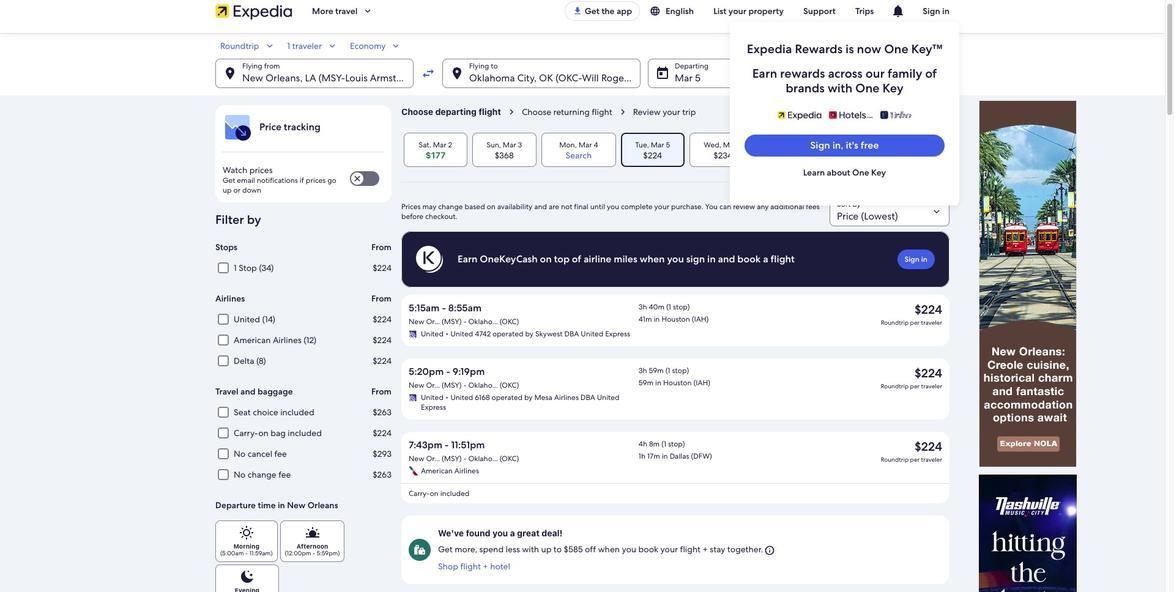 Task type: vqa. For each thing, say whether or not it's contained in the screenshot.


Task type: locate. For each thing, give the bounding box(es) containing it.
xsmall image down morning (5:00am - 11:59am)
[[240, 570, 254, 584]]

you right off
[[622, 544, 636, 555]]

list your property
[[713, 6, 784, 17]]

- right 5:15am
[[442, 302, 446, 314]]

(msy) for 11:51pm
[[442, 454, 462, 464]]

with inside list
[[522, 544, 539, 555]]

of right top on the left of the page
[[572, 253, 581, 266]]

0 vertical spatial of
[[925, 65, 937, 81]]

sign inside dropdown button
[[923, 6, 940, 17]]

0 vertical spatial 5
[[695, 72, 701, 84]]

new left orleans, on the left top of the page
[[242, 72, 263, 84]]

roundtrip for 7:43pm - 11:51pm
[[881, 456, 909, 464]]

or... inside 5:20pm - 9:19pm new or... (msy) - oklaho... (okc)
[[426, 381, 440, 390]]

1 $224 roundtrip per traveler from the top
[[881, 302, 942, 327]]

1 vertical spatial up
[[541, 544, 552, 555]]

1 vertical spatial from
[[371, 293, 392, 304]]

earn down the expedia
[[752, 65, 777, 81]]

orleans up xsmall icon
[[308, 500, 338, 511]]

1 horizontal spatial carry-
[[409, 489, 430, 499]]

carry-on bag included
[[234, 428, 322, 439]]

no for no change fee
[[234, 469, 245, 480]]

(msy) down 8:55am
[[442, 317, 462, 327]]

3h inside the 3h 40m (1 stop) 41m in houston (iah)
[[639, 302, 647, 312]]

mar inside button
[[675, 72, 693, 84]]

get for get more, spend less with up to $585 off when you book your flight + stay together.
[[438, 544, 453, 555]]

by left the mesa
[[524, 393, 533, 403]]

no change fee
[[234, 469, 291, 480]]

carry- for carry-on included
[[409, 489, 430, 499]]

get the app
[[585, 6, 632, 17]]

0 horizontal spatial small image
[[264, 40, 275, 51]]

mar inside the wed, mar 6 $234
[[723, 140, 736, 150]]

1 choose from the left
[[401, 106, 433, 117]]

carry- down american airlines
[[409, 489, 430, 499]]

1 for 1 traveler
[[287, 40, 290, 51]]

0 vertical spatial xsmall image
[[239, 526, 254, 540]]

small image right 1 traveler
[[327, 40, 338, 51]]

1 no from the top
[[234, 448, 245, 459]]

carry-
[[234, 428, 258, 439], [409, 489, 430, 499]]

9:19pm
[[453, 365, 485, 378]]

when right off
[[598, 544, 620, 555]]

1 vertical spatial houston
[[663, 378, 692, 388]]

1 vertical spatial oklaho...
[[468, 381, 498, 390]]

1 vertical spatial sign
[[810, 139, 830, 152]]

2 (msy) from the top
[[442, 381, 462, 390]]

1 per from the top
[[910, 319, 920, 327]]

1 (msy) from the top
[[442, 317, 462, 327]]

airlines down 7:43pm - 11:51pm new or... (msy) - oklaho... (okc)
[[454, 466, 479, 476]]

traveler
[[292, 40, 322, 51], [921, 319, 942, 327], [921, 382, 942, 390], [921, 456, 942, 464]]

1 vertical spatial (1
[[666, 366, 670, 376]]

0 vertical spatial by
[[247, 212, 261, 228]]

on right based
[[487, 202, 496, 212]]

1 vertical spatial orleans
[[308, 500, 338, 511]]

dba right the mesa
[[581, 393, 595, 403]]

1 vertical spatial fee
[[278, 469, 291, 480]]

2 vertical spatial per
[[910, 456, 920, 464]]

0 horizontal spatial choose
[[401, 106, 433, 117]]

list containing $224
[[401, 295, 950, 592]]

orleans,
[[266, 72, 303, 84]]

bag
[[271, 428, 286, 439]]

None search field
[[215, 40, 950, 88]]

by right filter
[[247, 212, 261, 228]]

2 choose from the left
[[522, 106, 551, 117]]

5
[[695, 72, 701, 84], [666, 140, 670, 150]]

operated right 4742
[[493, 329, 523, 339]]

(1 right '40m'
[[666, 302, 671, 312]]

0 vertical spatial american
[[234, 335, 271, 346]]

houston inside the "3h 59m (1 stop) 59m in houston (iah)"
[[663, 378, 692, 388]]

1 vertical spatial $224 roundtrip per traveler
[[881, 365, 942, 390]]

2 • from the top
[[445, 393, 449, 403]]

1 horizontal spatial when
[[640, 253, 665, 266]]

2 $224 roundtrip per traveler from the top
[[881, 365, 942, 390]]

may
[[422, 202, 436, 212]]

mar inside button
[[796, 72, 814, 84]]

a down any
[[763, 253, 768, 266]]

1 horizontal spatial 6
[[816, 72, 822, 84]]

communication center icon image
[[891, 4, 906, 18]]

1 left stop
[[234, 262, 237, 273]]

your right complete
[[654, 202, 669, 212]]

mar right tue,
[[651, 140, 664, 150]]

0 horizontal spatial when
[[598, 544, 620, 555]]

0 horizontal spatial earn
[[458, 253, 478, 266]]

or... down 5:20pm on the left of the page
[[426, 381, 440, 390]]

key™
[[911, 41, 942, 57]]

it's
[[846, 139, 858, 152]]

(1 inside the 3h 40m (1 stop) 41m in houston (iah)
[[666, 302, 671, 312]]

17m
[[647, 452, 660, 461]]

included
[[280, 407, 314, 418], [288, 428, 322, 439], [440, 489, 469, 499]]

1 vertical spatial 6
[[738, 140, 742, 150]]

1 up orleans, on the left top of the page
[[287, 40, 290, 51]]

when inside list
[[598, 544, 620, 555]]

1 horizontal spatial book
[[737, 253, 761, 266]]

stop) inside 4h 8m (1 stop) 1h 17m in dallas (dfw)
[[668, 439, 685, 449]]

1 oklaho... from the top
[[468, 317, 498, 327]]

0 horizontal spatial express
[[421, 403, 446, 412]]

english button
[[640, 0, 704, 22]]

with
[[828, 80, 852, 96], [522, 544, 539, 555]]

list your property link
[[704, 0, 794, 22]]

sign in
[[923, 6, 950, 17], [905, 255, 928, 264]]

new inside 5:15am - 8:55am new or... (msy) - oklaho... (okc)
[[409, 317, 424, 327]]

- left 5:59pm)
[[313, 549, 315, 557]]

1 vertical spatial (iah)
[[693, 378, 710, 388]]

• inside • united 6168 operated by mesa airlines dba united express
[[445, 393, 449, 403]]

1 horizontal spatial 1
[[287, 40, 290, 51]]

0 vertical spatial or...
[[426, 317, 440, 327]]

1 vertical spatial book
[[638, 544, 658, 555]]

1 vertical spatial american
[[421, 466, 453, 476]]

1 • from the top
[[445, 329, 449, 339]]

traveler for 7:43pm - 11:51pm
[[921, 456, 942, 464]]

your up shop flight + hotel link
[[661, 544, 678, 555]]

(1 down the 3h 40m (1 stop) 41m in houston (iah)
[[666, 366, 670, 376]]

new inside 7:43pm - 11:51pm new or... (msy) - oklaho... (okc)
[[409, 454, 424, 464]]

travel
[[335, 6, 358, 17]]

earn left onekeycash
[[458, 253, 478, 266]]

3 from from the top
[[371, 386, 392, 397]]

3h inside the "3h 59m (1 stop) 59m in houston (iah)"
[[639, 366, 647, 376]]

1 vertical spatial a
[[510, 528, 515, 538]]

new for 5:15am
[[409, 317, 424, 327]]

1 vertical spatial and
[[718, 253, 735, 266]]

0 vertical spatial +
[[703, 544, 708, 555]]

thu, mar 7 $330
[[776, 140, 812, 161]]

5 up the trip
[[695, 72, 701, 84]]

included for carry-on included
[[440, 489, 469, 499]]

3 oklaho... from the top
[[468, 454, 498, 464]]

-
[[442, 302, 446, 314], [463, 317, 467, 327], [446, 365, 450, 378], [463, 381, 467, 390], [445, 439, 449, 452], [463, 454, 467, 464], [245, 549, 248, 557], [313, 549, 315, 557]]

(iah) inside the 3h 40m (1 stop) 41m in houston (iah)
[[692, 314, 709, 324]]

fee for no change fee
[[278, 469, 291, 480]]

2 3h from the top
[[639, 366, 647, 376]]

key inside learn about one key "link"
[[871, 167, 886, 178]]

up left to in the left bottom of the page
[[541, 544, 552, 555]]

stop) inside the "3h 59m (1 stop) 59m in houston (iah)"
[[672, 366, 689, 376]]

mar for search
[[579, 140, 592, 150]]

american down united (14)
[[234, 335, 271, 346]]

learn about one key link
[[745, 162, 945, 184]]

2 horizontal spatial get
[[585, 6, 599, 17]]

expedia logo image
[[215, 2, 292, 20]]

1 horizontal spatial prices
[[306, 176, 326, 185]]

(okc)
[[500, 317, 519, 327], [500, 381, 519, 390], [500, 454, 519, 464]]

small image for 1 traveler
[[327, 40, 338, 51]]

family
[[888, 65, 922, 81]]

5 inside the mar 5 button
[[695, 72, 701, 84]]

great
[[517, 528, 540, 538]]

mar for $224
[[651, 140, 664, 150]]

mar left 2 on the top of the page
[[433, 140, 446, 150]]

0 vertical spatial a
[[763, 253, 768, 266]]

key
[[883, 80, 904, 96], [871, 167, 886, 178]]

oklaho... inside 7:43pm - 11:51pm new or... (msy) - oklaho... (okc)
[[468, 454, 498, 464]]

orleans left intl.)
[[443, 72, 477, 84]]

1 horizontal spatial dba
[[581, 393, 595, 403]]

0 vertical spatial stop)
[[673, 302, 690, 312]]

purchase.
[[671, 202, 703, 212]]

per for 7:43pm - 11:51pm
[[910, 456, 920, 464]]

mar left 4
[[579, 140, 592, 150]]

checkout.
[[425, 212, 458, 221]]

+ left hotel
[[483, 561, 488, 572]]

in inside dropdown button
[[942, 6, 950, 17]]

3 (msy) from the top
[[442, 454, 462, 464]]

0 vertical spatial get
[[585, 6, 599, 17]]

1 vertical spatial 3h
[[639, 366, 647, 376]]

and right sign
[[718, 253, 735, 266]]

carry- down 'seat'
[[234, 428, 258, 439]]

mar inside fri, mar 8 $264
[[858, 140, 871, 150]]

0 vertical spatial (okc)
[[500, 317, 519, 327]]

2 or... from the top
[[426, 381, 440, 390]]

1 horizontal spatial earn
[[752, 65, 777, 81]]

2 no from the top
[[234, 469, 245, 480]]

and inside prices may change based on availability and are not final until you complete your purchase. you can review any additional fees before checkout.
[[534, 202, 547, 212]]

per for 5:15am - 8:55am
[[910, 319, 920, 327]]

1 horizontal spatial a
[[763, 253, 768, 266]]

2 vertical spatial sign
[[905, 255, 920, 264]]

11:59am)
[[249, 549, 273, 557]]

tab list containing $368
[[401, 133, 950, 167]]

small image
[[264, 40, 275, 51], [327, 40, 338, 51], [391, 40, 402, 51]]

fee right cancel
[[274, 448, 287, 459]]

change right may
[[438, 202, 463, 212]]

- down 9:19pm at the bottom left of page
[[463, 381, 467, 390]]

now
[[857, 41, 881, 57]]

sign for sign in dropdown button
[[923, 6, 940, 17]]

1 $263 from the top
[[373, 407, 392, 418]]

carry- inside list
[[409, 489, 430, 499]]

intl.)
[[480, 72, 500, 84]]

mar inside thu, mar 7 $330
[[793, 140, 806, 150]]

prices
[[401, 202, 421, 212]]

operated inside • united 6168 operated by mesa airlines dba united express
[[492, 393, 523, 403]]

1 vertical spatial 5
[[666, 140, 670, 150]]

(msy) inside 5:15am - 8:55am new or... (msy) - oklaho... (okc)
[[442, 317, 462, 327]]

airline
[[584, 253, 612, 266]]

(okc) inside 7:43pm - 11:51pm new or... (msy) - oklaho... (okc)
[[500, 454, 519, 464]]

1 horizontal spatial orleans
[[443, 72, 477, 84]]

choose left returning
[[522, 106, 551, 117]]

1 vertical spatial key
[[871, 167, 886, 178]]

by left skywest
[[525, 329, 534, 339]]

xsmall image
[[239, 526, 254, 540], [240, 570, 254, 584]]

small image right economy
[[391, 40, 402, 51]]

mar inside tue, mar 5 $224
[[651, 140, 664, 150]]

stay
[[710, 544, 725, 555]]

mar inside sat, mar 2 $177
[[433, 140, 446, 150]]

- inside afternoon (12:00pm - 5:59pm)
[[313, 549, 315, 557]]

get inside list
[[438, 544, 453, 555]]

$224 inside tue, mar 5 $224
[[643, 150, 662, 161]]

step 2 of 3. choose returning flight, choose returning flight element
[[522, 106, 633, 117]]

support link
[[794, 0, 845, 22]]

0 vertical spatial (iah)
[[692, 314, 709, 324]]

1 vertical spatial express
[[421, 403, 446, 412]]

0 horizontal spatial change
[[248, 469, 276, 480]]

mar up the trip
[[675, 72, 693, 84]]

rewards
[[795, 41, 843, 57]]

top
[[554, 253, 570, 266]]

sign in for sign in link
[[905, 255, 928, 264]]

1 horizontal spatial small image
[[327, 40, 338, 51]]

stop) inside the 3h 40m (1 stop) 41m in houston (iah)
[[673, 302, 690, 312]]

1 horizontal spatial express
[[605, 329, 630, 339]]

(okc) down • united 6168 operated by mesa airlines dba united express
[[500, 454, 519, 464]]

new right time
[[287, 500, 305, 511]]

new inside 5:20pm - 9:19pm new or... (msy) - oklaho... (okc)
[[409, 381, 424, 390]]

+ left "stay"
[[703, 544, 708, 555]]

(1 inside 4h 8m (1 stop) 1h 17m in dallas (dfw)
[[661, 439, 666, 449]]

(msy) inside 7:43pm - 11:51pm new or... (msy) - oklaho... (okc)
[[442, 454, 462, 464]]

2 vertical spatial included
[[440, 489, 469, 499]]

flight down more, on the left bottom of the page
[[460, 561, 481, 572]]

stop)
[[673, 302, 690, 312], [672, 366, 689, 376], [668, 439, 685, 449]]

1 vertical spatial change
[[248, 469, 276, 480]]

(iah) for 9:19pm
[[693, 378, 710, 388]]

2 small image from the left
[[327, 40, 338, 51]]

1 or... from the top
[[426, 317, 440, 327]]

can
[[720, 202, 731, 212]]

1 vertical spatial when
[[598, 544, 620, 555]]

1 horizontal spatial american
[[421, 466, 453, 476]]

1 vertical spatial per
[[910, 382, 920, 390]]

mar for $368
[[503, 140, 516, 150]]

one down $264
[[852, 167, 869, 178]]

1 from from the top
[[371, 242, 392, 253]]

mar 5 button
[[648, 59, 762, 88]]

in inside the 3h 40m (1 stop) 41m in houston (iah)
[[654, 314, 660, 324]]

1 vertical spatial 59m
[[639, 378, 653, 388]]

houston inside the 3h 40m (1 stop) 41m in houston (iah)
[[662, 314, 690, 324]]

8
[[873, 140, 877, 150]]

new for departure
[[287, 500, 305, 511]]

economy
[[350, 40, 386, 51]]

american for american airlines
[[421, 466, 453, 476]]

mar inside sun, mar 3 $368
[[503, 140, 516, 150]]

get right download the app button icon
[[585, 6, 599, 17]]

oklaho... up 6168
[[468, 381, 498, 390]]

support
[[803, 6, 836, 17]]

get up shop
[[438, 544, 453, 555]]

0 vertical spatial and
[[534, 202, 547, 212]]

airlines right the mesa
[[554, 393, 579, 403]]

sun,
[[487, 140, 501, 150]]

$263 up $293
[[373, 407, 392, 418]]

(1 for 7:43pm - 11:51pm
[[661, 439, 666, 449]]

filter
[[215, 212, 244, 228]]

2 vertical spatial (1
[[661, 439, 666, 449]]

1 (okc) from the top
[[500, 317, 519, 327]]

•
[[445, 329, 449, 339], [445, 393, 449, 403]]

1 horizontal spatial and
[[534, 202, 547, 212]]

together.
[[727, 544, 763, 555]]

$224 roundtrip per traveler for 7:43pm - 11:51pm
[[881, 439, 942, 464]]

small image left 1 traveler
[[264, 40, 275, 51]]

• down 5:20pm - 9:19pm new or... (msy) - oklaho... (okc)
[[445, 393, 449, 403]]

1 vertical spatial carry-
[[409, 489, 430, 499]]

(msy) inside 5:20pm - 9:19pm new or... (msy) - oklaho... (okc)
[[442, 381, 462, 390]]

choose returning flight
[[522, 106, 612, 117]]

mar
[[675, 72, 693, 84], [796, 72, 814, 84], [433, 140, 446, 150], [503, 140, 516, 150], [579, 140, 592, 150], [651, 140, 664, 150], [723, 140, 736, 150], [793, 140, 806, 150], [858, 140, 871, 150]]

new down 7:43pm
[[409, 454, 424, 464]]

1 vertical spatial dba
[[581, 393, 595, 403]]

1 horizontal spatial sign
[[905, 255, 920, 264]]

or... down 7:43pm
[[426, 454, 440, 464]]

1 vertical spatial no
[[234, 469, 245, 480]]

0 vertical spatial •
[[445, 329, 449, 339]]

5:15am
[[409, 302, 440, 314]]

6168
[[475, 393, 490, 403]]

3 small image from the left
[[391, 40, 402, 51]]

0 vertical spatial houston
[[662, 314, 690, 324]]

(iah) for 8:55am
[[692, 314, 709, 324]]

key right across
[[883, 80, 904, 96]]

3h up the 41m
[[639, 302, 647, 312]]

0 horizontal spatial american
[[234, 335, 271, 346]]

express inside • united 6168 operated by mesa airlines dba united express
[[421, 403, 446, 412]]

to
[[554, 544, 562, 555]]

0 vertical spatial included
[[280, 407, 314, 418]]

(msy)
[[442, 317, 462, 327], [442, 381, 462, 390], [442, 454, 462, 464]]

or... inside 5:15am - 8:55am new or... (msy) - oklaho... (okc)
[[426, 317, 440, 327]]

no
[[234, 448, 245, 459], [234, 469, 245, 480]]

one up family
[[884, 41, 908, 57]]

0 vertical spatial oklaho...
[[468, 317, 498, 327]]

$263 down $293
[[373, 469, 392, 480]]

(okc) inside 5:20pm - 9:19pm new or... (msy) - oklaho... (okc)
[[500, 381, 519, 390]]

up
[[223, 185, 232, 195], [541, 544, 552, 555]]

oklaho... down 11:51pm
[[468, 454, 498, 464]]

mar left the 8
[[858, 140, 871, 150]]

up left or
[[223, 185, 232, 195]]

3 $224 roundtrip per traveler from the top
[[881, 439, 942, 464]]

on inside list
[[430, 489, 439, 499]]

oklaho... for 8:55am
[[468, 317, 498, 327]]

oklaho... inside 5:20pm - 9:19pm new or... (msy) - oklaho... (okc)
[[468, 381, 498, 390]]

one down now
[[855, 80, 880, 96]]

1 vertical spatial stop)
[[672, 366, 689, 376]]

no cancel fee
[[234, 448, 287, 459]]

(okc-
[[556, 72, 582, 84]]

oklaho... inside 5:15am - 8:55am new or... (msy) - oklaho... (okc)
[[468, 317, 498, 327]]

stop) up dallas
[[668, 439, 685, 449]]

or... inside 7:43pm - 11:51pm new or... (msy) - oklaho... (okc)
[[426, 454, 440, 464]]

no down no cancel fee
[[234, 469, 245, 480]]

1 vertical spatial sign in
[[905, 255, 928, 264]]

included down american airlines
[[440, 489, 469, 499]]

stop) for 5:20pm - 9:19pm
[[672, 366, 689, 376]]

2 per from the top
[[910, 382, 920, 390]]

airlines up united (14)
[[215, 293, 245, 304]]

book up shop flight + hotel link
[[638, 544, 658, 555]]

3
[[518, 140, 522, 150]]

0 horizontal spatial dba
[[564, 329, 579, 339]]

when right miles
[[640, 253, 665, 266]]

1 small image from the left
[[264, 40, 275, 51]]

1 horizontal spatial +
[[703, 544, 708, 555]]

(1 inside the "3h 59m (1 stop) 59m in houston (iah)"
[[666, 366, 670, 376]]

included right bag
[[288, 428, 322, 439]]

0 vertical spatial carry-
[[234, 428, 258, 439]]

0 vertical spatial orleans
[[443, 72, 477, 84]]

- left 11:59am)
[[245, 549, 248, 557]]

$263 for seat choice included
[[373, 407, 392, 418]]

0 horizontal spatial up
[[223, 185, 232, 195]]

3 (okc) from the top
[[500, 454, 519, 464]]

1 horizontal spatial with
[[828, 80, 852, 96]]

0 vertical spatial one
[[884, 41, 908, 57]]

dba inside • united 6168 operated by mesa airlines dba united express
[[581, 393, 595, 403]]

xsmall image
[[305, 526, 320, 540]]

airlines inside • united 6168 operated by mesa airlines dba united express
[[554, 393, 579, 403]]

(okc) inside 5:15am - 8:55am new or... (msy) - oklaho... (okc)
[[500, 317, 519, 327]]

2 from from the top
[[371, 293, 392, 304]]

0 horizontal spatial with
[[522, 544, 539, 555]]

express
[[605, 329, 630, 339], [421, 403, 446, 412]]

(msy) down 9:19pm at the bottom left of page
[[442, 381, 462, 390]]

included inside list
[[440, 489, 469, 499]]

swap origin and destination image
[[421, 66, 435, 81]]

2 horizontal spatial small image
[[391, 40, 402, 51]]

flight right returning
[[592, 106, 612, 117]]

step 1 of 3. choose departing flight. current page, choose departing flight element
[[401, 106, 522, 117]]

until
[[590, 202, 605, 212]]

stop) for 7:43pm - 11:51pm
[[668, 439, 685, 449]]

stop) right '40m'
[[673, 302, 690, 312]]

0 vertical spatial 59m
[[649, 366, 664, 376]]

choose for choose departing flight
[[401, 106, 433, 117]]

with inside earn rewards across our family of brands with one key
[[828, 80, 852, 96]]

new right armstrong
[[420, 72, 441, 84]]

oklaho... for 11:51pm
[[468, 454, 498, 464]]

(1
[[666, 302, 671, 312], [666, 366, 670, 376], [661, 439, 666, 449]]

small image for economy
[[391, 40, 402, 51]]

1 3h from the top
[[639, 302, 647, 312]]

operated right 6168
[[492, 393, 523, 403]]

fee up departure time in new orleans
[[278, 469, 291, 480]]

2 vertical spatial or...
[[426, 454, 440, 464]]

houston
[[662, 314, 690, 324], [663, 378, 692, 388]]

dba
[[564, 329, 579, 339], [581, 393, 595, 403]]

0 vertical spatial fee
[[274, 448, 287, 459]]

get left 'email'
[[223, 176, 235, 185]]

learn
[[803, 167, 825, 178]]

shop
[[438, 561, 458, 572]]

earn
[[752, 65, 777, 81], [458, 253, 478, 266]]

sign in inside dropdown button
[[923, 6, 950, 17]]

0 horizontal spatial sign
[[810, 139, 830, 152]]

off
[[585, 544, 596, 555]]

list
[[401, 295, 950, 592]]

prices up the down
[[249, 165, 273, 176]]

your left the trip
[[663, 106, 680, 117]]

(okc) for 5:15am - 8:55am
[[500, 317, 519, 327]]

2 vertical spatial get
[[438, 544, 453, 555]]

6 inside the wed, mar 6 $234
[[738, 140, 742, 150]]

2 oklaho... from the top
[[468, 381, 498, 390]]

1 vertical spatial (okc)
[[500, 381, 519, 390]]

5 right tue,
[[666, 140, 670, 150]]

$177
[[425, 150, 446, 160]]

app
[[617, 6, 632, 17]]

earn inside earn rewards across our family of brands with one key
[[752, 65, 777, 81]]

final
[[574, 202, 588, 212]]

choose
[[401, 106, 433, 117], [522, 106, 551, 117]]

change
[[438, 202, 463, 212], [248, 469, 276, 480]]

3h for 5:20pm - 9:19pm
[[639, 366, 647, 376]]

mar down rewards
[[796, 72, 814, 84]]

2 $263 from the top
[[373, 469, 392, 480]]

houston for 5:15am - 8:55am
[[662, 314, 690, 324]]

your inside list
[[661, 544, 678, 555]]

2 (okc) from the top
[[500, 381, 519, 390]]

mon, mar 4 search
[[559, 140, 598, 161]]

a
[[763, 253, 768, 266], [510, 528, 515, 538]]

2 vertical spatial $224 roundtrip per traveler
[[881, 439, 942, 464]]

a left great
[[510, 528, 515, 538]]

or... down 5:15am
[[426, 317, 440, 327]]

get for get the app
[[585, 6, 599, 17]]

flight down the additional
[[771, 253, 795, 266]]

3 or... from the top
[[426, 454, 440, 464]]

0 horizontal spatial carry-
[[234, 428, 258, 439]]

3h
[[639, 302, 647, 312], [639, 366, 647, 376]]

traveler for 5:20pm - 9:19pm
[[921, 382, 942, 390]]

0 vertical spatial from
[[371, 242, 392, 253]]

tab list
[[401, 133, 950, 167]]

3 per from the top
[[910, 456, 920, 464]]

delta
[[234, 355, 254, 366]]

(iah) inside the "3h 59m (1 stop) 59m in houston (iah)"
[[693, 378, 710, 388]]

(msy) up american airlines
[[442, 454, 462, 464]]

search
[[566, 150, 592, 161]]

american
[[234, 335, 271, 346], [421, 466, 453, 476]]

(1 right 8m on the right bottom of the page
[[661, 439, 666, 449]]

mar inside mon, mar 4 search
[[579, 140, 592, 150]]

2 vertical spatial stop)
[[668, 439, 685, 449]]

stop) down the 3h 40m (1 stop) 41m in houston (iah)
[[672, 366, 689, 376]]

1 vertical spatial get
[[223, 176, 235, 185]]

1 traveler
[[287, 40, 322, 51]]

(okc) up • united 6168 operated by mesa airlines dba united express
[[500, 381, 519, 390]]

rogers
[[601, 72, 632, 84]]

0 horizontal spatial of
[[572, 253, 581, 266]]

1 vertical spatial or...
[[426, 381, 440, 390]]

0 horizontal spatial prices
[[249, 165, 273, 176]]



Task type: describe. For each thing, give the bounding box(es) containing it.
departing
[[435, 106, 477, 117]]

(okc) for 7:43pm - 11:51pm
[[500, 454, 519, 464]]

choose departing flight
[[401, 106, 501, 117]]

dba for airlines
[[581, 393, 595, 403]]

8m
[[649, 439, 660, 449]]

express for • united 6168 operated by mesa airlines dba united express
[[421, 403, 446, 412]]

you
[[705, 202, 718, 212]]

stop) for 5:15am - 8:55am
[[673, 302, 690, 312]]

download the app button image
[[573, 6, 582, 16]]

5:20pm
[[409, 365, 444, 378]]

prices may change based on availability and are not final until you complete your purchase. you can review any additional fees before checkout.
[[401, 202, 820, 221]]

la
[[305, 72, 316, 84]]

american airlines (12)
[[234, 335, 316, 346]]

delta (8)
[[234, 355, 266, 366]]

you left sign
[[667, 253, 684, 266]]

earn onekeycash on top of airline miles when you sign in and book a flight
[[458, 253, 795, 266]]

economy button
[[345, 40, 407, 51]]

1 vertical spatial xsmall image
[[240, 570, 254, 584]]

2
[[448, 140, 452, 150]]

notifications
[[257, 176, 298, 185]]

on left top on the left of the page
[[540, 253, 552, 266]]

louis
[[345, 72, 368, 84]]

get inside the watch prices get email notifications if prices go up or down
[[223, 176, 235, 185]]

1 vertical spatial +
[[483, 561, 488, 572]]

one inside earn rewards across our family of brands with one key
[[855, 80, 880, 96]]

choose for choose returning flight
[[522, 106, 551, 117]]

mar for $330
[[793, 140, 806, 150]]

11:51pm
[[451, 439, 485, 452]]

(5:00am
[[220, 549, 244, 557]]

sign in for sign in dropdown button
[[923, 6, 950, 17]]

(msy) for 9:19pm
[[442, 381, 462, 390]]

from for (34)
[[371, 242, 392, 253]]

review
[[633, 106, 661, 117]]

united • united 4742 operated by skywest dba united express
[[421, 329, 630, 339]]

baggage
[[258, 386, 293, 397]]

are
[[549, 202, 559, 212]]

express for united • united 4742 operated by skywest dba united express
[[605, 329, 630, 339]]

4h
[[639, 439, 647, 449]]

traveler inside search field
[[292, 40, 322, 51]]

oklahoma
[[469, 72, 515, 84]]

watch prices get email notifications if prices go up or down
[[223, 165, 336, 195]]

property
[[749, 6, 784, 17]]

or
[[233, 185, 240, 195]]

is
[[846, 41, 854, 57]]

3h for 5:15am - 8:55am
[[639, 302, 647, 312]]

8:55am
[[448, 302, 482, 314]]

trailing image
[[362, 6, 373, 17]]

(msy) for 8:55am
[[442, 317, 462, 327]]

new orleans, la (msy-louis armstrong new orleans intl.)
[[242, 72, 500, 84]]

dallas
[[670, 452, 689, 461]]

thu,
[[776, 140, 791, 150]]

sign in link
[[897, 250, 935, 269]]

1 vertical spatial included
[[288, 428, 322, 439]]

none search field containing new orleans, la (msy-louis armstrong new orleans intl.)
[[215, 40, 950, 88]]

houston for 5:20pm - 9:19pm
[[663, 378, 692, 388]]

stops
[[215, 242, 237, 253]]

choice
[[253, 407, 278, 418]]

- inside morning (5:00am - 11:59am)
[[245, 549, 248, 557]]

2 vertical spatial and
[[240, 386, 255, 397]]

per for 5:20pm - 9:19pm
[[910, 382, 920, 390]]

1 vertical spatial by
[[525, 329, 534, 339]]

more travel button
[[302, 0, 383, 22]]

or... for 5:20pm
[[426, 381, 440, 390]]

our
[[866, 65, 885, 81]]

included for seat choice included
[[280, 407, 314, 418]]

mar for $177
[[433, 140, 446, 150]]

1 vertical spatial of
[[572, 253, 581, 266]]

1 for 1 stop (34)
[[234, 262, 237, 273]]

new for 5:20pm
[[409, 381, 424, 390]]

morning
[[233, 543, 259, 550]]

your right list
[[729, 6, 747, 17]]

• united 6168 operated by mesa airlines dba united express
[[421, 393, 620, 412]]

trips link
[[845, 0, 884, 22]]

roundtrip button
[[215, 40, 280, 51]]

$224 roundtrip per traveler for 5:15am - 8:55am
[[881, 302, 942, 327]]

airlines left (12)
[[273, 335, 302, 346]]

more travel
[[312, 6, 358, 17]]

travel and baggage
[[215, 386, 293, 397]]

sign for the 'sign in, it's free' link
[[810, 139, 830, 152]]

roundtrip for 5:20pm - 9:19pm
[[881, 382, 909, 390]]

mar for $234
[[723, 140, 736, 150]]

0 horizontal spatial a
[[510, 528, 515, 538]]

$263 for no change fee
[[373, 469, 392, 480]]

0 horizontal spatial orleans
[[308, 500, 338, 511]]

fee for no cancel fee
[[274, 448, 287, 459]]

expedia
[[747, 41, 792, 57]]

seat
[[234, 407, 251, 418]]

orleans inside 'dropdown button'
[[443, 72, 477, 84]]

$224 roundtrip per traveler for 5:20pm - 9:19pm
[[881, 365, 942, 390]]

1h
[[639, 452, 646, 461]]

oklahoma city, ok (okc-will rogers world) button
[[442, 59, 664, 88]]

2 horizontal spatial and
[[718, 253, 735, 266]]

(8)
[[256, 355, 266, 366]]

earn for earn onekeycash on top of airline miles when you sign in and book a flight
[[458, 253, 478, 266]]

new orleans, la (msy-louis armstrong new orleans intl.) button
[[215, 59, 500, 88]]

(1 for 5:15am - 8:55am
[[666, 302, 671, 312]]

mar 6
[[796, 72, 822, 84]]

united (14)
[[234, 314, 275, 325]]

english
[[666, 6, 694, 17]]

of inside earn rewards across our family of brands with one key
[[925, 65, 937, 81]]

4h 8m (1 stop) 1h 17m in dallas (dfw)
[[639, 439, 712, 461]]

6 inside button
[[816, 72, 822, 84]]

flight up sun,
[[479, 106, 501, 117]]

go
[[327, 176, 336, 185]]

tue,
[[635, 140, 649, 150]]

review
[[733, 202, 755, 212]]

on inside prices may change based on availability and are not final until you complete your purchase. you can review any additional fees before checkout.
[[487, 202, 496, 212]]

or... for 5:15am
[[426, 317, 440, 327]]

by inside • united 6168 operated by mesa airlines dba united express
[[524, 393, 533, 403]]

1 horizontal spatial up
[[541, 544, 552, 555]]

traveler for 5:15am - 8:55am
[[921, 319, 942, 327]]

fri, mar 8 $264
[[846, 140, 877, 161]]

email
[[237, 176, 255, 185]]

get more, spend less with up to $585 off when you book your flight + stay together.
[[438, 544, 763, 555]]

from for included
[[371, 386, 392, 397]]

new for 7:43pm
[[409, 454, 424, 464]]

up inside the watch prices get email notifications if prices go up or down
[[223, 185, 232, 195]]

1 stop (34)
[[234, 262, 274, 273]]

3h 59m (1 stop) 59m in houston (iah)
[[639, 366, 710, 388]]

price tracking image
[[223, 113, 252, 142]]

no for no cancel fee
[[234, 448, 245, 459]]

or... for 7:43pm
[[426, 454, 440, 464]]

earn for earn rewards across our family of brands with one key
[[752, 65, 777, 81]]

(okc) for 5:20pm - 9:19pm
[[500, 381, 519, 390]]

41m
[[639, 314, 652, 324]]

dba for skywest
[[564, 329, 579, 339]]

if
[[300, 176, 304, 185]]

- left 9:19pm at the bottom left of page
[[446, 365, 450, 378]]

departure time in new orleans
[[215, 500, 338, 511]]

(12)
[[304, 335, 316, 346]]

not
[[561, 202, 572, 212]]

- down 8:55am
[[463, 317, 467, 327]]

change inside prices may change based on availability and are not final until you complete your purchase. you can review any additional fees before checkout.
[[438, 202, 463, 212]]

flight up shop flight + hotel link
[[680, 544, 701, 555]]

american for american airlines (12)
[[234, 335, 271, 346]]

watch
[[223, 165, 247, 176]]

found
[[466, 528, 490, 538]]

(34)
[[259, 262, 274, 273]]

miles
[[614, 253, 637, 266]]

list
[[713, 6, 727, 17]]

in inside 4h 8m (1 stop) 1h 17m in dallas (dfw)
[[662, 452, 668, 461]]

0 horizontal spatial book
[[638, 544, 658, 555]]

on left bag
[[258, 428, 268, 439]]

5 inside tue, mar 5 $224
[[666, 140, 670, 150]]

small image for roundtrip
[[264, 40, 275, 51]]

info_outline image
[[764, 545, 775, 556]]

carry- for carry-on bag included
[[234, 428, 258, 439]]

mon,
[[559, 140, 577, 150]]

0 vertical spatial operated
[[493, 329, 523, 339]]

one inside "link"
[[852, 167, 869, 178]]

sign for sign in link
[[905, 255, 920, 264]]

3h 40m (1 stop) 41m in houston (iah)
[[639, 302, 709, 324]]

- down 11:51pm
[[463, 454, 467, 464]]

in,
[[833, 139, 844, 152]]

7
[[808, 140, 812, 150]]

roundtrip for 5:15am - 8:55am
[[881, 319, 909, 327]]

mar for $264
[[858, 140, 871, 150]]

0 vertical spatial book
[[737, 253, 761, 266]]

(msy-
[[318, 72, 345, 84]]

you inside prices may change based on availability and are not final until you complete your purchase. you can review any additional fees before checkout.
[[607, 202, 619, 212]]

american airlines
[[421, 466, 479, 476]]

afternoon
[[297, 543, 328, 550]]

sign in, it's free link
[[745, 135, 945, 157]]

key inside earn rewards across our family of brands with one key
[[883, 80, 904, 96]]

- left 11:51pm
[[445, 439, 449, 452]]

small image
[[650, 6, 666, 17]]

(1 for 5:20pm - 9:19pm
[[666, 366, 670, 376]]

you up spend
[[493, 528, 508, 538]]

trips
[[855, 6, 874, 17]]

world)
[[634, 72, 664, 84]]

more,
[[455, 544, 477, 555]]

in inside the "3h 59m (1 stop) 59m in houston (iah)"
[[655, 378, 661, 388]]

oklaho... for 9:19pm
[[468, 381, 498, 390]]

your inside prices may change based on availability and are not final until you complete your purchase. you can review any additional fees before checkout.
[[654, 202, 669, 212]]

less
[[506, 544, 520, 555]]

carry-on included
[[409, 489, 469, 499]]



